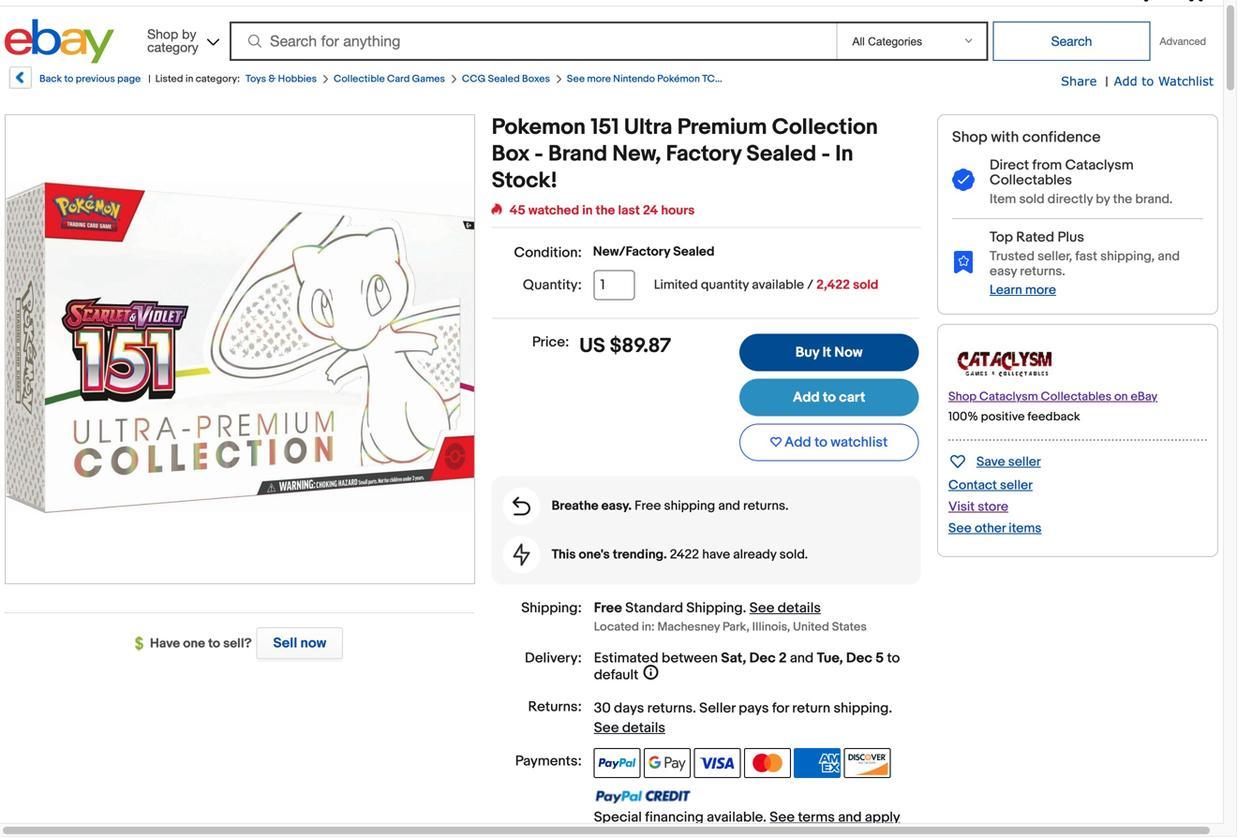 Task type: describe. For each thing, give the bounding box(es) containing it.
see more nintendo pokémon tcg scarlet & violet - 151 pr...
[[567, 73, 836, 85]]

add for add to watchlist
[[785, 434, 811, 451]]

none submit inside shop by category banner
[[993, 22, 1151, 61]]

page
[[117, 73, 141, 85]]

details inside 30 days returns . seller pays for return shipping . see details
[[622, 720, 665, 737]]

0 horizontal spatial -
[[535, 141, 543, 168]]

standard shipping . see details
[[625, 600, 821, 617]]

2 & from the left
[[760, 73, 768, 85]]

ccg sealed boxes
[[462, 73, 550, 85]]

store
[[978, 499, 1009, 515]]

/
[[807, 277, 814, 293]]

sealed inside pokemon 151 ultra premium collection box - brand new, factory sealed - in stock!
[[746, 141, 817, 168]]

save
[[977, 454, 1005, 470]]

to left cart on the top of the page
[[823, 389, 836, 406]]

buy
[[796, 344, 820, 361]]

| listed in category:
[[148, 73, 240, 85]]

add to cart
[[793, 389, 866, 406]]

to inside estimated between sat, dec 2 and tue, dec 5 to default
[[887, 651, 900, 667]]

quantity
[[701, 277, 749, 293]]

with details__icon image for breathe easy.
[[513, 497, 531, 516]]

0 horizontal spatial free
[[594, 600, 622, 617]]

see inside contact seller visit store see other items
[[949, 521, 972, 537]]

paypal image
[[594, 749, 641, 779]]

collectible
[[334, 73, 385, 85]]

1 horizontal spatial free
[[635, 499, 661, 515]]

collectables inside direct from cataclysm collectables item sold directly by the brand.
[[990, 172, 1072, 189]]

watchlist
[[831, 434, 888, 451]]

0 horizontal spatial cataclysm
[[980, 390, 1038, 404]]

discover image
[[844, 749, 891, 779]]

from
[[1032, 157, 1062, 174]]

add to watchlist button
[[740, 424, 919, 462]]

seller for save
[[1008, 454, 1041, 470]]

now inside see terms and apply now
[[594, 827, 620, 838]]

watchlist
[[1158, 74, 1214, 88]]

positive
[[981, 410, 1025, 424]]

more inside top rated plus trusted seller, fast shipping, and easy returns. learn more
[[1025, 282, 1056, 298]]

limited quantity available / 2,422 sold
[[654, 277, 879, 293]]

1 vertical spatial collectables
[[1041, 390, 1112, 404]]

trusted
[[990, 249, 1035, 265]]

other
[[975, 521, 1006, 537]]

sell now
[[273, 636, 326, 652]]

sold for /
[[853, 277, 879, 293]]

shop by category banner
[[0, 0, 1219, 68]]

breathe easy. free shipping and returns.
[[552, 499, 789, 515]]

google pay image
[[644, 749, 691, 779]]

item direct from brand image
[[949, 341, 1061, 380]]

one's
[[579, 547, 610, 563]]

breathe
[[552, 499, 599, 515]]

scarlet
[[726, 73, 758, 85]]

sold for collectables
[[1019, 192, 1045, 208]]

0 horizontal spatial now
[[300, 636, 326, 652]]

easy.
[[601, 499, 632, 515]]

seller for contact
[[1000, 478, 1033, 494]]

the inside direct from cataclysm collectables item sold directly by the brand.
[[1113, 192, 1133, 208]]

add for add to cart
[[793, 389, 820, 406]]

rated
[[1016, 229, 1055, 246]]

apply
[[865, 810, 900, 827]]

default
[[594, 667, 639, 684]]

see terms and apply now link
[[594, 810, 900, 838]]

us $89.87
[[580, 334, 671, 359]]

with details__icon image for direct from cataclysm collectables
[[952, 169, 975, 192]]

card
[[387, 73, 410, 85]]

master card image
[[744, 749, 791, 779]]

visit
[[949, 499, 975, 515]]

games
[[412, 73, 445, 85]]

brand.
[[1135, 192, 1173, 208]]

1 horizontal spatial 151
[[805, 73, 818, 85]]

sat,
[[721, 651, 746, 667]]

Quantity: text field
[[594, 270, 635, 300]]

and inside estimated between sat, dec 2 and tue, dec 5 to default
[[790, 651, 814, 667]]

in for watched
[[582, 203, 593, 219]]

2422
[[670, 547, 699, 563]]

listed
[[155, 73, 183, 85]]

advanced
[[1160, 35, 1206, 47]]

shipping inside 30 days returns . seller pays for return shipping . see details
[[834, 701, 889, 718]]

collectible card games link
[[334, 73, 445, 85]]

back to previous page link
[[7, 67, 141, 96]]

1 horizontal spatial .
[[743, 600, 746, 617]]

2 horizontal spatial .
[[889, 701, 892, 718]]

1 horizontal spatial details
[[778, 600, 821, 617]]

contact seller link
[[949, 478, 1033, 494]]

1 dec from the left
[[750, 651, 776, 667]]

returns. inside pokemon 151 ultra premium collection box - brand new, factory sealed - in stock! main content
[[743, 499, 789, 515]]

price:
[[532, 334, 569, 351]]

sold.
[[780, 547, 808, 563]]

payments:
[[515, 754, 582, 771]]

available.
[[707, 810, 767, 827]]

this
[[552, 547, 576, 563]]

0 vertical spatial shipping
[[664, 499, 715, 515]]

and up have
[[718, 499, 740, 515]]

new/factory sealed
[[593, 244, 715, 260]]

the inside pokemon 151 ultra premium collection box - brand new, factory sealed - in stock! main content
[[596, 203, 615, 219]]

save seller
[[977, 454, 1041, 470]]

shipping,
[[1101, 249, 1155, 265]]

special
[[594, 810, 642, 827]]

buy it now
[[796, 344, 863, 361]]

buy it now link
[[740, 334, 919, 372]]

estimated between sat, dec 2 and tue, dec 5 to default
[[594, 651, 900, 684]]

pokemon
[[492, 114, 586, 141]]

cart
[[839, 389, 866, 406]]

collectible card games
[[334, 73, 445, 85]]

between
[[662, 651, 718, 667]]

see details link for returns
[[594, 720, 665, 737]]

and inside top rated plus trusted seller, fast shipping, and easy returns. learn more
[[1158, 249, 1180, 265]]

5
[[876, 651, 884, 667]]

in for listed
[[185, 73, 193, 85]]

have one to sell?
[[150, 636, 252, 652]]

share | add to watchlist
[[1061, 74, 1214, 90]]

add to cart link
[[740, 379, 919, 417]]

fast
[[1076, 249, 1098, 265]]

pokemon 151 ultra premium collection box - brand new, factory sealed - in stock!
[[492, 114, 878, 195]]

it
[[823, 344, 831, 361]]

contact seller visit store see other items
[[949, 478, 1042, 537]]

30 days returns . seller pays for return shipping . see details
[[594, 701, 892, 737]]

shipping
[[686, 600, 743, 617]]

shop cataclysm collectables on ebay link
[[949, 390, 1158, 404]]

states
[[832, 621, 867, 635]]

see inside see terms and apply now
[[770, 810, 795, 827]]

see details link for .
[[750, 600, 821, 617]]

visit store link
[[949, 499, 1009, 515]]

toys
[[246, 73, 266, 85]]



Task type: locate. For each thing, give the bounding box(es) containing it.
151 left ultra
[[591, 114, 619, 141]]

seller inside contact seller visit store see other items
[[1000, 478, 1033, 494]]

in right watched
[[582, 203, 593, 219]]

pokemon 151 ultra premium collection box - brand new, factory sealed - in stock! - picture 1 of 1 image
[[6, 113, 474, 582]]

see more nintendo pokémon tcg scarlet & violet - 151 pr... link
[[567, 73, 836, 85]]

shipping up 2422
[[664, 499, 715, 515]]

0 horizontal spatial |
[[148, 73, 151, 85]]

dec left the 2
[[750, 651, 776, 667]]

and right the 'shipping,'
[[1158, 249, 1180, 265]]

located
[[594, 621, 639, 635]]

back
[[39, 73, 62, 85]]

the left brand.
[[1113, 192, 1133, 208]]

0 horizontal spatial .
[[693, 701, 696, 718]]

seller down the save seller
[[1000, 478, 1033, 494]]

free
[[635, 499, 661, 515], [594, 600, 622, 617]]

already
[[733, 547, 777, 563]]

. up 'park,'
[[743, 600, 746, 617]]

with details__icon image for this one's trending.
[[513, 544, 530, 567]]

premium
[[677, 114, 767, 141]]

1 vertical spatial by
[[1096, 192, 1110, 208]]

0 horizontal spatial by
[[182, 26, 196, 42]]

pokemon 151 ultra premium collection box - brand new, factory sealed - in stock! main content
[[492, 114, 921, 838]]

returns. inside top rated plus trusted seller, fast shipping, and easy returns. learn more
[[1020, 264, 1066, 280]]

0 horizontal spatial details
[[622, 720, 665, 737]]

1 horizontal spatial returns.
[[1020, 264, 1066, 280]]

category
[[147, 39, 199, 55]]

2 dec from the left
[[846, 651, 873, 667]]

0 vertical spatial sealed
[[488, 73, 520, 85]]

1 horizontal spatial dec
[[846, 651, 873, 667]]

Search for anything text field
[[233, 23, 833, 59]]

free right easy.
[[635, 499, 661, 515]]

0 vertical spatial shop
[[147, 26, 178, 42]]

1 vertical spatial 151
[[591, 114, 619, 141]]

1 vertical spatial shop
[[952, 128, 988, 147]]

1 vertical spatial more
[[1025, 282, 1056, 298]]

0 horizontal spatial returns.
[[743, 499, 789, 515]]

quantity:
[[523, 277, 582, 294]]

sealed for ccg sealed boxes
[[488, 73, 520, 85]]

0 vertical spatial add
[[1114, 74, 1138, 88]]

illinois,
[[752, 621, 790, 635]]

1 vertical spatial returns.
[[743, 499, 789, 515]]

0 horizontal spatial shipping
[[664, 499, 715, 515]]

boxes
[[522, 73, 550, 85]]

toys & hobbies link
[[246, 73, 317, 85]]

0 horizontal spatial in
[[185, 73, 193, 85]]

0 vertical spatial free
[[635, 499, 661, 515]]

0 vertical spatial now
[[300, 636, 326, 652]]

1 horizontal spatial now
[[594, 827, 620, 838]]

see inside 30 days returns . seller pays for return shipping . see details
[[594, 720, 619, 737]]

with details__icon image for top rated plus
[[952, 250, 975, 274]]

0 horizontal spatial see details link
[[594, 720, 665, 737]]

violet
[[770, 73, 797, 85]]

add
[[1114, 74, 1138, 88], [793, 389, 820, 406], [785, 434, 811, 451]]

account navigation
[[0, 0, 1219, 7]]

located in: machesney park, illinois, united states
[[594, 621, 867, 635]]

add right share
[[1114, 74, 1138, 88]]

pr...
[[820, 73, 836, 85]]

24
[[643, 203, 658, 219]]

add to watchlist
[[785, 434, 888, 451]]

feedback
[[1028, 410, 1080, 424]]

item
[[990, 192, 1016, 208]]

united
[[793, 621, 829, 635]]

see details link up illinois,
[[750, 600, 821, 617]]

1 vertical spatial add
[[793, 389, 820, 406]]

dec left 5
[[846, 651, 873, 667]]

1 horizontal spatial &
[[760, 73, 768, 85]]

-
[[799, 73, 803, 85], [535, 141, 543, 168], [822, 141, 831, 168]]

0 vertical spatial seller
[[1008, 454, 1041, 470]]

days
[[614, 701, 644, 718]]

one
[[183, 636, 205, 652]]

shop up listed
[[147, 26, 178, 42]]

shop left the with
[[952, 128, 988, 147]]

0 vertical spatial details
[[778, 600, 821, 617]]

and left 'apply'
[[838, 810, 862, 827]]

0 vertical spatial returns.
[[1020, 264, 1066, 280]]

to left the watchlist
[[1142, 74, 1154, 88]]

1 vertical spatial now
[[594, 827, 620, 838]]

shipping right return
[[834, 701, 889, 718]]

and right the 2
[[790, 651, 814, 667]]

add down add to cart link
[[785, 434, 811, 451]]

1 horizontal spatial |
[[1105, 74, 1108, 90]]

add to watchlist link
[[1114, 73, 1214, 90]]

items
[[1009, 521, 1042, 537]]

see left terms
[[770, 810, 795, 827]]

returns.
[[1020, 264, 1066, 280], [743, 499, 789, 515]]

in right listed
[[185, 73, 193, 85]]

details up the united
[[778, 600, 821, 617]]

details down days
[[622, 720, 665, 737]]

0 horizontal spatial more
[[587, 73, 611, 85]]

box
[[492, 141, 530, 168]]

share button
[[1061, 73, 1097, 90]]

1 horizontal spatial see details link
[[750, 600, 821, 617]]

0 vertical spatial by
[[182, 26, 196, 42]]

- left in
[[822, 141, 831, 168]]

see
[[567, 73, 585, 85], [949, 521, 972, 537], [750, 600, 775, 617], [594, 720, 619, 737], [770, 810, 795, 827]]

by
[[182, 26, 196, 42], [1096, 192, 1110, 208]]

with details__icon image left item
[[952, 169, 975, 192]]

seller right save
[[1008, 454, 1041, 470]]

sealed up limited
[[673, 244, 715, 260]]

shop with confidence
[[952, 128, 1101, 147]]

with details__icon image left this
[[513, 544, 530, 567]]

hobbies
[[278, 73, 317, 85]]

free up located
[[594, 600, 622, 617]]

machesney
[[657, 621, 720, 635]]

now down paypal credit image
[[594, 827, 620, 838]]

None submit
[[993, 22, 1151, 61]]

cataclysm inside direct from cataclysm collectables item sold directly by the brand.
[[1065, 157, 1134, 174]]

share
[[1061, 74, 1097, 88]]

top
[[990, 229, 1013, 246]]

1 horizontal spatial sold
[[1019, 192, 1045, 208]]

back to previous page
[[39, 73, 141, 85]]

shop for shop cataclysm collectables on ebay
[[949, 390, 977, 404]]

1 vertical spatial free
[[594, 600, 622, 617]]

1 vertical spatial in
[[582, 203, 593, 219]]

american express image
[[794, 749, 841, 779]]

. left seller
[[693, 701, 696, 718]]

in
[[835, 141, 854, 168]]

0 horizontal spatial sold
[[853, 277, 879, 293]]

2 horizontal spatial -
[[822, 141, 831, 168]]

stock!
[[492, 168, 557, 195]]

1 vertical spatial seller
[[1000, 478, 1033, 494]]

shop inside shop by category
[[147, 26, 178, 42]]

by right directly
[[1096, 192, 1110, 208]]

sell?
[[223, 636, 252, 652]]

limited
[[654, 277, 698, 293]]

in inside main content
[[582, 203, 593, 219]]

returns:
[[528, 699, 582, 716]]

1 vertical spatial cataclysm
[[980, 390, 1038, 404]]

0 vertical spatial in
[[185, 73, 193, 85]]

seller inside save seller button
[[1008, 454, 1041, 470]]

park,
[[723, 621, 750, 635]]

2 vertical spatial sealed
[[673, 244, 715, 260]]

direct from cataclysm collectables item sold directly by the brand.
[[990, 157, 1173, 208]]

to inside share | add to watchlist
[[1142, 74, 1154, 88]]

more right 'learn'
[[1025, 282, 1056, 298]]

sealed right 'ccg'
[[488, 73, 520, 85]]

1 horizontal spatial in
[[582, 203, 593, 219]]

collectables up item
[[990, 172, 1072, 189]]

add down buy on the top
[[793, 389, 820, 406]]

sold right item
[[1019, 192, 1045, 208]]

- right violet
[[799, 73, 803, 85]]

previous
[[76, 73, 115, 85]]

collection
[[772, 114, 878, 141]]

the left last
[[596, 203, 615, 219]]

last
[[618, 203, 640, 219]]

more left the nintendo
[[587, 73, 611, 85]]

easy
[[990, 264, 1017, 280]]

1 horizontal spatial shipping
[[834, 701, 889, 718]]

confidence
[[1023, 128, 1101, 147]]

sealed for new/factory sealed
[[673, 244, 715, 260]]

estimated
[[594, 651, 659, 667]]

1 horizontal spatial -
[[799, 73, 803, 85]]

see down 30
[[594, 720, 619, 737]]

151 left pr...
[[805, 73, 818, 85]]

151 inside pokemon 151 ultra premium collection box - brand new, factory sealed - in stock!
[[591, 114, 619, 141]]

& right toys
[[268, 73, 276, 85]]

.
[[743, 600, 746, 617], [693, 701, 696, 718], [889, 701, 892, 718]]

cataclysm up '100% positive feedback'
[[980, 390, 1038, 404]]

watched
[[529, 203, 579, 219]]

with details__icon image left easy
[[952, 250, 975, 274]]

visa image
[[694, 749, 741, 779]]

1 horizontal spatial cataclysm
[[1065, 157, 1134, 174]]

by inside direct from cataclysm collectables item sold directly by the brand.
[[1096, 192, 1110, 208]]

available
[[752, 277, 804, 293]]

1 vertical spatial sealed
[[746, 141, 817, 168]]

sealed left in
[[746, 141, 817, 168]]

seller
[[1008, 454, 1041, 470], [1000, 478, 1033, 494]]

1 horizontal spatial by
[[1096, 192, 1110, 208]]

| left listed
[[148, 73, 151, 85]]

0 horizontal spatial the
[[596, 203, 615, 219]]

to left watchlist
[[815, 434, 828, 451]]

in
[[185, 73, 193, 85], [582, 203, 593, 219]]

151
[[805, 73, 818, 85], [591, 114, 619, 141]]

1 vertical spatial sold
[[853, 277, 879, 293]]

0 vertical spatial sold
[[1019, 192, 1045, 208]]

see details link down days
[[594, 720, 665, 737]]

0 vertical spatial see details link
[[750, 600, 821, 617]]

trending.
[[613, 547, 667, 563]]

plus
[[1058, 229, 1084, 246]]

now
[[300, 636, 326, 652], [594, 827, 620, 838]]

0 vertical spatial collectables
[[990, 172, 1072, 189]]

shop for shop with confidence
[[952, 128, 988, 147]]

& left violet
[[760, 73, 768, 85]]

0 vertical spatial cataclysm
[[1065, 157, 1134, 174]]

and inside see terms and apply now
[[838, 810, 862, 827]]

sold right 2,422
[[853, 277, 879, 293]]

see other items link
[[949, 521, 1042, 537]]

sell
[[273, 636, 297, 652]]

with details__icon image left breathe
[[513, 497, 531, 516]]

factory
[[666, 141, 742, 168]]

returns. up the already
[[743, 499, 789, 515]]

return
[[792, 701, 831, 718]]

with details__icon image
[[952, 169, 975, 192], [952, 250, 975, 274], [513, 497, 531, 516], [513, 544, 530, 567]]

with
[[991, 128, 1019, 147]]

1 horizontal spatial the
[[1113, 192, 1133, 208]]

to right 5
[[887, 651, 900, 667]]

0 horizontal spatial 151
[[591, 114, 619, 141]]

| inside share | add to watchlist
[[1105, 74, 1108, 90]]

to right one
[[208, 636, 220, 652]]

1 vertical spatial shipping
[[834, 701, 889, 718]]

sold inside direct from cataclysm collectables item sold directly by the brand.
[[1019, 192, 1045, 208]]

0 vertical spatial more
[[587, 73, 611, 85]]

sold inside pokemon 151 ultra premium collection box - brand new, factory sealed - in stock! main content
[[853, 277, 879, 293]]

pokémon
[[657, 73, 700, 85]]

1 horizontal spatial more
[[1025, 282, 1056, 298]]

shop for shop by category
[[147, 26, 178, 42]]

shop up 100%
[[949, 390, 977, 404]]

have
[[702, 547, 730, 563]]

2 vertical spatial shop
[[949, 390, 977, 404]]

. up discover image at the bottom of page
[[889, 701, 892, 718]]

add inside button
[[785, 434, 811, 451]]

delivery:
[[525, 651, 582, 667]]

cataclysm up directly
[[1065, 157, 1134, 174]]

condition:
[[514, 245, 582, 262]]

2 vertical spatial add
[[785, 434, 811, 451]]

new/factory
[[593, 244, 670, 260]]

pays
[[739, 701, 769, 718]]

to
[[64, 73, 73, 85], [1142, 74, 1154, 88], [823, 389, 836, 406], [815, 434, 828, 451], [208, 636, 220, 652], [887, 651, 900, 667]]

add inside share | add to watchlist
[[1114, 74, 1138, 88]]

see details link
[[750, 600, 821, 617], [594, 720, 665, 737]]

1 & from the left
[[268, 73, 276, 85]]

0 horizontal spatial sealed
[[488, 73, 520, 85]]

toys & hobbies
[[246, 73, 317, 85]]

dollar sign image
[[135, 637, 150, 652]]

direct
[[990, 157, 1029, 174]]

see right boxes
[[567, 73, 585, 85]]

to inside button
[[815, 434, 828, 451]]

paypal credit image
[[594, 790, 692, 805]]

0 vertical spatial 151
[[805, 73, 818, 85]]

2 horizontal spatial sealed
[[746, 141, 817, 168]]

collectables up feedback
[[1041, 390, 1112, 404]]

to right back
[[64, 73, 73, 85]]

advanced link
[[1151, 22, 1216, 60]]

1 horizontal spatial sealed
[[673, 244, 715, 260]]

- right box
[[535, 141, 543, 168]]

by up | listed in category:
[[182, 26, 196, 42]]

see down the visit
[[949, 521, 972, 537]]

now right sell
[[300, 636, 326, 652]]

nintendo
[[613, 73, 655, 85]]

sold
[[1019, 192, 1045, 208], [853, 277, 879, 293]]

1 vertical spatial details
[[622, 720, 665, 737]]

returns. up learn more link
[[1020, 264, 1066, 280]]

1 vertical spatial see details link
[[594, 720, 665, 737]]

| right "share" button on the right top of the page
[[1105, 74, 1108, 90]]

ultra
[[624, 114, 673, 141]]

collectables
[[990, 172, 1072, 189], [1041, 390, 1112, 404]]

see up illinois,
[[750, 600, 775, 617]]

have
[[150, 636, 180, 652]]

0 horizontal spatial &
[[268, 73, 276, 85]]

0 horizontal spatial dec
[[750, 651, 776, 667]]

by inside shop by category
[[182, 26, 196, 42]]



Task type: vqa. For each thing, say whether or not it's contained in the screenshot.
Item description from the seller
no



